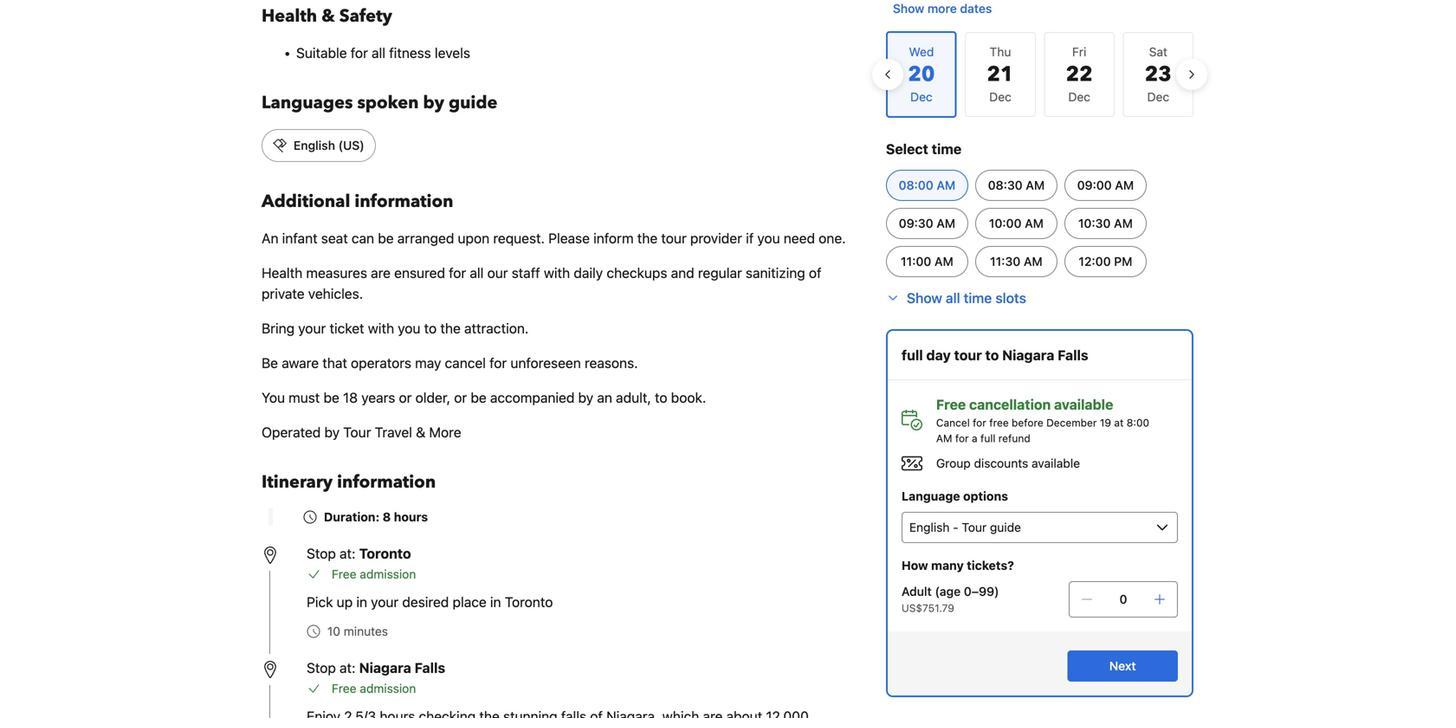 Task type: describe. For each thing, give the bounding box(es) containing it.
sanitizing
[[746, 265, 805, 281]]

private
[[262, 285, 305, 302]]

our
[[487, 265, 508, 281]]

place
[[453, 594, 487, 610]]

08:00
[[899, 178, 934, 192]]

09:30 am
[[899, 216, 956, 230]]

regular
[[698, 265, 742, 281]]

0 vertical spatial tour
[[661, 230, 687, 246]]

full day tour to niagara falls
[[902, 347, 1089, 363]]

18
[[343, 389, 358, 406]]

tickets?
[[967, 558, 1014, 573]]

can
[[352, 230, 374, 246]]

8:00
[[1127, 417, 1150, 429]]

minutes
[[344, 624, 388, 638]]

one.
[[819, 230, 846, 246]]

cancel
[[936, 417, 970, 429]]

fri
[[1073, 45, 1087, 59]]

10 minutes
[[327, 624, 388, 638]]

languages spoken by guide
[[262, 91, 498, 115]]

book.
[[671, 389, 706, 406]]

2 vertical spatial by
[[324, 424, 340, 441]]

an
[[597, 389, 612, 406]]

0 vertical spatial toronto
[[359, 545, 411, 562]]

1 vertical spatial to
[[986, 347, 999, 363]]

all inside show all time slots button
[[946, 290, 960, 306]]

1 horizontal spatial be
[[378, 230, 394, 246]]

available for discounts
[[1032, 456, 1080, 470]]

years
[[361, 389, 395, 406]]

0 horizontal spatial your
[[298, 320, 326, 337]]

21
[[987, 60, 1014, 89]]

at: for niagara
[[340, 660, 356, 676]]

show all time slots
[[907, 290, 1027, 306]]

group discounts available
[[936, 456, 1080, 470]]

group
[[936, 456, 971, 470]]

ticket
[[330, 320, 364, 337]]

measures
[[306, 265, 367, 281]]

infant
[[282, 230, 318, 246]]

at
[[1114, 417, 1124, 429]]

fitness
[[389, 45, 431, 61]]

11:00
[[901, 254, 932, 269]]

that
[[323, 355, 347, 371]]

1 vertical spatial falls
[[415, 660, 445, 676]]

desired
[[402, 594, 449, 610]]

10:30
[[1079, 216, 1111, 230]]

sat 23 dec
[[1145, 45, 1172, 104]]

10:00 am
[[989, 216, 1044, 230]]

bring
[[262, 320, 295, 337]]

adult,
[[616, 389, 651, 406]]

region containing 21
[[872, 24, 1208, 125]]

for inside health measures are ensured for all our staff with daily checkups and regular sanitizing of private vehicles.
[[449, 265, 466, 281]]

2 or from the left
[[454, 389, 467, 406]]

provider
[[690, 230, 742, 246]]

10:00
[[989, 216, 1022, 230]]

0–99)
[[964, 584, 999, 599]]

reasons.
[[585, 355, 638, 371]]

a
[[972, 432, 978, 444]]

0 vertical spatial to
[[424, 320, 437, 337]]

may
[[415, 355, 441, 371]]

pick
[[307, 594, 333, 610]]

health for health & safety
[[262, 4, 317, 28]]

options
[[963, 489, 1008, 503]]

am for 08:30 am
[[1026, 178, 1045, 192]]

tour
[[343, 424, 371, 441]]

levels
[[435, 45, 470, 61]]

8
[[383, 510, 391, 524]]

hours
[[394, 510, 428, 524]]

free inside the free cancellation available cancel for free before december 19 at 8:00 am for a full refund
[[936, 396, 966, 413]]

suitable for all fitness levels
[[296, 45, 470, 61]]

am for 08:00 am
[[937, 178, 956, 192]]

thu
[[990, 45, 1011, 59]]

select time
[[886, 141, 962, 157]]

cancel
[[445, 355, 486, 371]]

day
[[927, 347, 951, 363]]

(us)
[[338, 138, 365, 152]]

show all time slots button
[[886, 288, 1027, 308]]

december
[[1047, 417, 1097, 429]]

request.
[[493, 230, 545, 246]]

2 in from the left
[[490, 594, 501, 610]]

0 vertical spatial falls
[[1058, 347, 1089, 363]]

arranged
[[397, 230, 454, 246]]

how
[[902, 558, 928, 573]]

2 vertical spatial to
[[655, 389, 668, 406]]

free
[[990, 417, 1009, 429]]

show for show all time slots
[[907, 290, 942, 306]]

1 horizontal spatial your
[[371, 594, 399, 610]]

available for cancellation
[[1054, 396, 1114, 413]]

language
[[902, 489, 960, 503]]

show for show more dates
[[893, 1, 925, 16]]

checkups
[[607, 265, 667, 281]]

be aware that operators may cancel for unforeseen reasons.
[[262, 355, 638, 371]]

adult
[[902, 584, 932, 599]]

am for 10:30 am
[[1114, 216, 1133, 230]]

1 vertical spatial the
[[440, 320, 461, 337]]

admission for niagara
[[360, 681, 416, 696]]

1 horizontal spatial toronto
[[505, 594, 553, 610]]

am for 11:30 am
[[1024, 254, 1043, 269]]

safety
[[339, 4, 392, 28]]

am for 09:00 am
[[1115, 178, 1134, 192]]

1 in from the left
[[356, 594, 367, 610]]

duration:
[[324, 510, 380, 524]]

cancellation
[[969, 396, 1051, 413]]

1 horizontal spatial the
[[637, 230, 658, 246]]

1 vertical spatial niagara
[[359, 660, 411, 676]]

us$751.79
[[902, 602, 955, 614]]

free admission for niagara
[[332, 681, 416, 696]]

free for niagara
[[332, 681, 357, 696]]

time inside button
[[964, 290, 992, 306]]

before
[[1012, 417, 1044, 429]]

for up a
[[973, 417, 987, 429]]



Task type: locate. For each thing, give the bounding box(es) containing it.
pm
[[1114, 254, 1133, 269]]

0 horizontal spatial you
[[398, 320, 421, 337]]

show more dates
[[893, 1, 992, 16]]

1 vertical spatial full
[[981, 432, 996, 444]]

free admission for toronto
[[332, 567, 416, 581]]

0 horizontal spatial by
[[324, 424, 340, 441]]

am down cancel
[[936, 432, 953, 444]]

1 vertical spatial all
[[470, 265, 484, 281]]

2 horizontal spatial all
[[946, 290, 960, 306]]

tour right the day
[[954, 347, 982, 363]]

time right the "select"
[[932, 141, 962, 157]]

toronto down 8
[[359, 545, 411, 562]]

information up 8
[[337, 470, 436, 494]]

1 vertical spatial health
[[262, 265, 303, 281]]

1 horizontal spatial falls
[[1058, 347, 1089, 363]]

2 dec from the left
[[1069, 90, 1091, 104]]

seat
[[321, 230, 348, 246]]

all left 'our'
[[470, 265, 484, 281]]

tour up and
[[661, 230, 687, 246]]

stop down "duration:"
[[307, 545, 336, 562]]

niagara
[[1003, 347, 1055, 363], [359, 660, 411, 676]]

health
[[262, 4, 317, 28], [262, 265, 303, 281]]

your
[[298, 320, 326, 337], [371, 594, 399, 610]]

by left tour
[[324, 424, 340, 441]]

am for 10:00 am
[[1025, 216, 1044, 230]]

and
[[671, 265, 695, 281]]

2 vertical spatial all
[[946, 290, 960, 306]]

0 vertical spatial with
[[544, 265, 570, 281]]

time left slots
[[964, 290, 992, 306]]

available down december
[[1032, 456, 1080, 470]]

dec inside "thu 21 dec"
[[990, 90, 1012, 104]]

to up may at the left of page
[[424, 320, 437, 337]]

with inside health measures are ensured for all our staff with daily checkups and regular sanitizing of private vehicles.
[[544, 265, 570, 281]]

am right 10:30
[[1114, 216, 1133, 230]]

1 horizontal spatial with
[[544, 265, 570, 281]]

dec down '22'
[[1069, 90, 1091, 104]]

you right if
[[758, 230, 780, 246]]

dec for 21
[[990, 90, 1012, 104]]

0 horizontal spatial toronto
[[359, 545, 411, 562]]

daily
[[574, 265, 603, 281]]

how many tickets?
[[902, 558, 1014, 573]]

1 dec from the left
[[990, 90, 1012, 104]]

stop at: niagara falls
[[307, 660, 445, 676]]

admission down stop at: toronto
[[360, 567, 416, 581]]

free admission down stop at: niagara falls
[[332, 681, 416, 696]]

information for itinerary information
[[337, 470, 436, 494]]

1 horizontal spatial time
[[964, 290, 992, 306]]

0 vertical spatial &
[[322, 4, 335, 28]]

for right cancel
[[490, 355, 507, 371]]

0 vertical spatial you
[[758, 230, 780, 246]]

in right the up
[[356, 594, 367, 610]]

am for 11:00 am
[[935, 254, 954, 269]]

1 horizontal spatial full
[[981, 432, 996, 444]]

2 health from the top
[[262, 265, 303, 281]]

0 horizontal spatial falls
[[415, 660, 445, 676]]

08:00 am
[[899, 178, 956, 192]]

1 vertical spatial by
[[578, 389, 594, 406]]

2 horizontal spatial to
[[986, 347, 999, 363]]

select
[[886, 141, 929, 157]]

stop for stop at: niagara falls
[[307, 660, 336, 676]]

for down safety
[[351, 45, 368, 61]]

22
[[1066, 60, 1093, 89]]

1 horizontal spatial in
[[490, 594, 501, 610]]

am for 09:30 am
[[937, 216, 956, 230]]

stop down 10
[[307, 660, 336, 676]]

slots
[[996, 290, 1027, 306]]

with right ticket
[[368, 320, 394, 337]]

12:00
[[1079, 254, 1111, 269]]

free for toronto
[[332, 567, 357, 581]]

0 horizontal spatial dec
[[990, 90, 1012, 104]]

0 horizontal spatial the
[[440, 320, 461, 337]]

1 horizontal spatial niagara
[[1003, 347, 1055, 363]]

dates
[[960, 1, 992, 16]]

0 vertical spatial time
[[932, 141, 962, 157]]

free down stop at: toronto
[[332, 567, 357, 581]]

or right older,
[[454, 389, 467, 406]]

inform
[[594, 230, 634, 246]]

0
[[1120, 592, 1128, 606]]

1 horizontal spatial &
[[416, 424, 426, 441]]

1 vertical spatial at:
[[340, 660, 356, 676]]

2 horizontal spatial be
[[471, 389, 487, 406]]

additional information
[[262, 190, 453, 214]]

dec
[[990, 90, 1012, 104], [1069, 90, 1091, 104], [1147, 90, 1170, 104]]

the right inform
[[637, 230, 658, 246]]

am right 08:30
[[1026, 178, 1045, 192]]

dec down 21
[[990, 90, 1012, 104]]

2 at: from the top
[[340, 660, 356, 676]]

full left the day
[[902, 347, 923, 363]]

0 horizontal spatial with
[[368, 320, 394, 337]]

stop at: toronto
[[307, 545, 411, 562]]

or right years
[[399, 389, 412, 406]]

am right 11:00
[[935, 254, 954, 269]]

for right ensured
[[449, 265, 466, 281]]

at: for toronto
[[340, 545, 356, 562]]

you up may at the left of page
[[398, 320, 421, 337]]

at: down 10 minutes
[[340, 660, 356, 676]]

am right "09:00"
[[1115, 178, 1134, 192]]

next
[[1110, 659, 1136, 673]]

& left more
[[416, 424, 426, 441]]

for left a
[[955, 432, 969, 444]]

0 vertical spatial free
[[936, 396, 966, 413]]

1 vertical spatial time
[[964, 290, 992, 306]]

0 horizontal spatial tour
[[661, 230, 687, 246]]

falls up december
[[1058, 347, 1089, 363]]

toronto right place
[[505, 594, 553, 610]]

1 horizontal spatial or
[[454, 389, 467, 406]]

23
[[1145, 60, 1172, 89]]

all left fitness
[[372, 45, 386, 61]]

2 vertical spatial free
[[332, 681, 357, 696]]

niagara up cancellation
[[1003, 347, 1055, 363]]

stop for stop at: toronto
[[307, 545, 336, 562]]

& up 'suitable'
[[322, 4, 335, 28]]

0 vertical spatial the
[[637, 230, 658, 246]]

0 vertical spatial niagara
[[1003, 347, 1055, 363]]

0 vertical spatial full
[[902, 347, 923, 363]]

additional
[[262, 190, 350, 214]]

information up arranged
[[355, 190, 453, 214]]

0 vertical spatial available
[[1054, 396, 1114, 413]]

spoken
[[357, 91, 419, 115]]

1 horizontal spatial dec
[[1069, 90, 1091, 104]]

0 horizontal spatial be
[[324, 389, 339, 406]]

0 horizontal spatial &
[[322, 4, 335, 28]]

1 vertical spatial you
[[398, 320, 421, 337]]

dec inside sat 23 dec
[[1147, 90, 1170, 104]]

guide
[[449, 91, 498, 115]]

be right can
[[378, 230, 394, 246]]

full right a
[[981, 432, 996, 444]]

1 horizontal spatial to
[[655, 389, 668, 406]]

(age
[[935, 584, 961, 599]]

2 horizontal spatial dec
[[1147, 90, 1170, 104]]

niagara down minutes in the left of the page
[[359, 660, 411, 676]]

you
[[262, 389, 285, 406]]

up
[[337, 594, 353, 610]]

1 vertical spatial tour
[[954, 347, 982, 363]]

am right 08:00 on the right
[[937, 178, 956, 192]]

3 dec from the left
[[1147, 90, 1170, 104]]

1 vertical spatial free
[[332, 567, 357, 581]]

an infant seat can be arranged upon request. please inform the tour provider if you need one.
[[262, 230, 846, 246]]

must
[[289, 389, 320, 406]]

falls
[[1058, 347, 1089, 363], [415, 660, 445, 676]]

duration: 8 hours
[[324, 510, 428, 524]]

1 at: from the top
[[340, 545, 356, 562]]

1 vertical spatial available
[[1032, 456, 1080, 470]]

0 horizontal spatial full
[[902, 347, 923, 363]]

1 health from the top
[[262, 4, 317, 28]]

free down stop at: niagara falls
[[332, 681, 357, 696]]

1 or from the left
[[399, 389, 412, 406]]

am inside the free cancellation available cancel for free before december 19 at 8:00 am for a full refund
[[936, 432, 953, 444]]

english (us)
[[294, 138, 365, 152]]

dec for 22
[[1069, 90, 1091, 104]]

free up cancel
[[936, 396, 966, 413]]

0 horizontal spatial to
[[424, 320, 437, 337]]

0 vertical spatial by
[[423, 91, 444, 115]]

2 free admission from the top
[[332, 681, 416, 696]]

to left book.
[[655, 389, 668, 406]]

1 horizontal spatial you
[[758, 230, 780, 246]]

0 vertical spatial at:
[[340, 545, 356, 562]]

19
[[1100, 417, 1112, 429]]

1 horizontal spatial all
[[470, 265, 484, 281]]

1 vertical spatial admission
[[360, 681, 416, 696]]

0 horizontal spatial niagara
[[359, 660, 411, 676]]

adult (age 0–99) us$751.79
[[902, 584, 999, 614]]

0 vertical spatial health
[[262, 4, 317, 28]]

staff
[[512, 265, 540, 281]]

0 vertical spatial stop
[[307, 545, 336, 562]]

10
[[327, 624, 340, 638]]

0 vertical spatial admission
[[360, 567, 416, 581]]

show down 11:00 am
[[907, 290, 942, 306]]

discounts
[[974, 456, 1029, 470]]

falls down pick up in your desired place in toronto
[[415, 660, 445, 676]]

information
[[355, 190, 453, 214], [337, 470, 436, 494]]

by left an
[[578, 389, 594, 406]]

health up 'suitable'
[[262, 4, 317, 28]]

all down 11:00 am
[[946, 290, 960, 306]]

your right bring
[[298, 320, 326, 337]]

admission for toronto
[[360, 567, 416, 581]]

ensured
[[394, 265, 445, 281]]

11:30 am
[[990, 254, 1043, 269]]

free admission
[[332, 567, 416, 581], [332, 681, 416, 696]]

0 vertical spatial your
[[298, 320, 326, 337]]

you must be 18 years or older, or be accompanied by an adult, to book.
[[262, 389, 706, 406]]

the up be aware that operators may cancel for unforeseen reasons.
[[440, 320, 461, 337]]

0 horizontal spatial in
[[356, 594, 367, 610]]

08:30
[[988, 178, 1023, 192]]

by left guide
[[423, 91, 444, 115]]

dec down 23
[[1147, 90, 1170, 104]]

08:30 am
[[988, 178, 1045, 192]]

in right place
[[490, 594, 501, 610]]

1 horizontal spatial tour
[[954, 347, 982, 363]]

1 vertical spatial &
[[416, 424, 426, 441]]

1 stop from the top
[[307, 545, 336, 562]]

available
[[1054, 396, 1114, 413], [1032, 456, 1080, 470]]

vehicles.
[[308, 285, 363, 302]]

1 vertical spatial stop
[[307, 660, 336, 676]]

the
[[637, 230, 658, 246], [440, 320, 461, 337]]

health measures are ensured for all our staff with daily checkups and regular sanitizing of private vehicles.
[[262, 265, 822, 302]]

am right 11:30
[[1024, 254, 1043, 269]]

1 vertical spatial your
[[371, 594, 399, 610]]

of
[[809, 265, 822, 281]]

free admission down stop at: toronto
[[332, 567, 416, 581]]

available up december
[[1054, 396, 1114, 413]]

am right 10:00
[[1025, 216, 1044, 230]]

your up minutes in the left of the page
[[371, 594, 399, 610]]

09:30
[[899, 216, 934, 230]]

admission down stop at: niagara falls
[[360, 681, 416, 696]]

show more dates button
[[886, 0, 999, 24]]

full inside the free cancellation available cancel for free before december 19 at 8:00 am for a full refund
[[981, 432, 996, 444]]

thu 21 dec
[[987, 45, 1014, 104]]

time
[[932, 141, 962, 157], [964, 290, 992, 306]]

if
[[746, 230, 754, 246]]

2 admission from the top
[[360, 681, 416, 696]]

to up cancellation
[[986, 347, 999, 363]]

upon
[[458, 230, 490, 246]]

1 admission from the top
[[360, 567, 416, 581]]

region
[[872, 24, 1208, 125]]

be left the 18
[[324, 389, 339, 406]]

information for additional information
[[355, 190, 453, 214]]

show left more at the top right of the page
[[893, 1, 925, 16]]

1 vertical spatial show
[[907, 290, 942, 306]]

dec inside fri 22 dec
[[1069, 90, 1091, 104]]

10:30 am
[[1079, 216, 1133, 230]]

operated
[[262, 424, 321, 441]]

bring your ticket with you to the attraction.
[[262, 320, 529, 337]]

1 vertical spatial free admission
[[332, 681, 416, 696]]

0 vertical spatial free admission
[[332, 567, 416, 581]]

09:00 am
[[1077, 178, 1134, 192]]

more
[[928, 1, 957, 16]]

be down cancel
[[471, 389, 487, 406]]

1 vertical spatial toronto
[[505, 594, 553, 610]]

1 free admission from the top
[[332, 567, 416, 581]]

are
[[371, 265, 391, 281]]

suitable
[[296, 45, 347, 61]]

with
[[544, 265, 570, 281], [368, 320, 394, 337]]

health up private
[[262, 265, 303, 281]]

0 horizontal spatial time
[[932, 141, 962, 157]]

with right staff
[[544, 265, 570, 281]]

1 horizontal spatial by
[[423, 91, 444, 115]]

0 horizontal spatial all
[[372, 45, 386, 61]]

health inside health measures are ensured for all our staff with daily checkups and regular sanitizing of private vehicles.
[[262, 265, 303, 281]]

health for health measures are ensured for all our staff with daily checkups and regular sanitizing of private vehicles.
[[262, 265, 303, 281]]

itinerary
[[262, 470, 333, 494]]

for
[[351, 45, 368, 61], [449, 265, 466, 281], [490, 355, 507, 371], [973, 417, 987, 429], [955, 432, 969, 444]]

at: down "duration:"
[[340, 545, 356, 562]]

1 vertical spatial with
[[368, 320, 394, 337]]

be
[[262, 355, 278, 371]]

pick up in your desired place in toronto
[[307, 594, 553, 610]]

2 stop from the top
[[307, 660, 336, 676]]

1 vertical spatial information
[[337, 470, 436, 494]]

0 vertical spatial show
[[893, 1, 925, 16]]

0 horizontal spatial or
[[399, 389, 412, 406]]

0 vertical spatial all
[[372, 45, 386, 61]]

2 horizontal spatial by
[[578, 389, 594, 406]]

available inside the free cancellation available cancel for free before december 19 at 8:00 am for a full refund
[[1054, 396, 1114, 413]]

in
[[356, 594, 367, 610], [490, 594, 501, 610]]

dec for 23
[[1147, 90, 1170, 104]]

am right 09:30
[[937, 216, 956, 230]]

0 vertical spatial information
[[355, 190, 453, 214]]

all inside health measures are ensured for all our staff with daily checkups and regular sanitizing of private vehicles.
[[470, 265, 484, 281]]

to
[[424, 320, 437, 337], [986, 347, 999, 363], [655, 389, 668, 406]]



Task type: vqa. For each thing, say whether or not it's contained in the screenshot.


